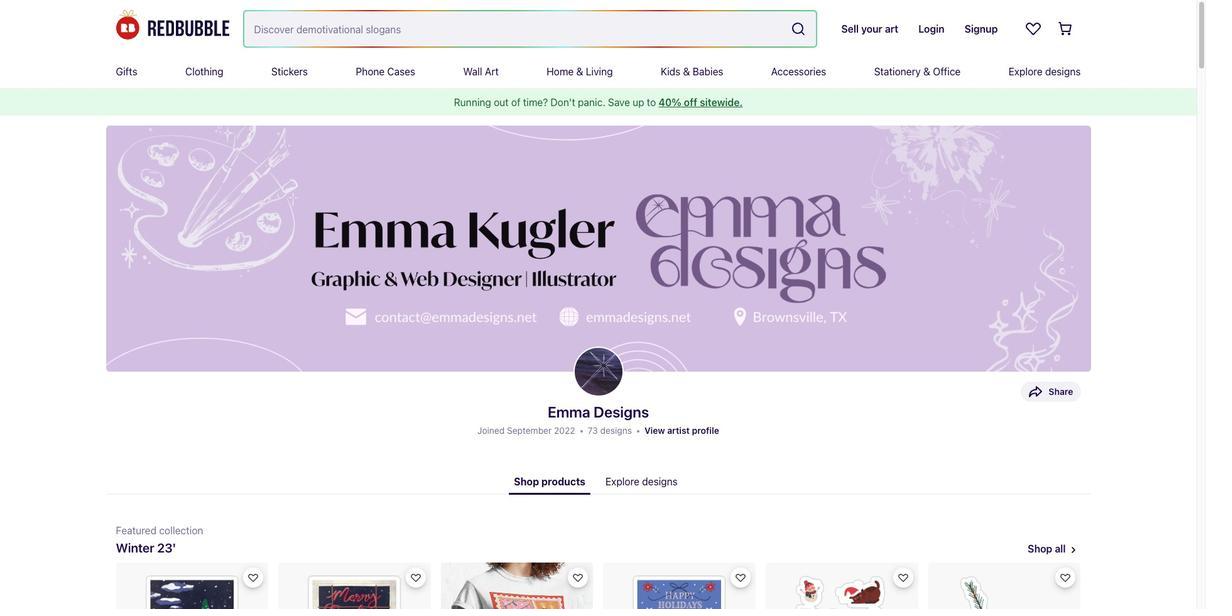 Task type: locate. For each thing, give the bounding box(es) containing it.
featured
[[116, 525, 157, 537]]

0 horizontal spatial shop
[[514, 476, 539, 488]]

gifts link
[[116, 55, 137, 88]]

emma designs
[[548, 403, 649, 421]]

stationery
[[874, 66, 921, 77]]

home & living
[[547, 66, 613, 77]]

shop inside shop all link
[[1028, 544, 1053, 555]]

featured collection winter 23'
[[116, 525, 203, 556]]

shop left products
[[514, 476, 539, 488]]

0 horizontal spatial explore
[[606, 476, 640, 488]]

shop for shop products
[[514, 476, 539, 488]]

0 vertical spatial explore designs link
[[1009, 55, 1081, 88]]

home
[[547, 66, 574, 77]]

kids & babies link
[[661, 55, 724, 88]]

1 & from the left
[[577, 66, 583, 77]]

accessories
[[772, 66, 827, 77]]

art
[[485, 66, 499, 77]]

23'
[[157, 541, 176, 556]]

products
[[542, 476, 586, 488]]

& for office
[[924, 66, 931, 77]]

1 horizontal spatial explore
[[1009, 66, 1043, 77]]

shop products link
[[509, 469, 591, 495]]

joined
[[478, 425, 505, 436]]

shop inside shop products link
[[514, 476, 539, 488]]

40%
[[659, 97, 682, 108]]

save
[[608, 97, 630, 108]]

shop products
[[514, 476, 586, 488]]

1 horizontal spatial &
[[683, 66, 690, 77]]

office
[[933, 66, 961, 77]]

designs
[[1046, 66, 1081, 77], [600, 425, 632, 436], [642, 476, 678, 488]]

1 horizontal spatial shop
[[1028, 544, 1053, 555]]

explore designs
[[1009, 66, 1081, 77], [606, 476, 678, 488]]

out
[[494, 97, 509, 108]]

0 vertical spatial shop
[[514, 476, 539, 488]]

shop for shop all
[[1028, 544, 1053, 555]]

designs inside menu bar
[[1046, 66, 1081, 77]]

menu bar
[[116, 55, 1081, 88]]

&
[[577, 66, 583, 77], [683, 66, 690, 77], [924, 66, 931, 77]]

0 horizontal spatial &
[[577, 66, 583, 77]]

wall art
[[463, 66, 499, 77]]

view artist profile
[[645, 425, 719, 436]]

explore
[[1009, 66, 1043, 77], [606, 476, 640, 488]]

don't
[[551, 97, 576, 108]]

phone cases link
[[356, 55, 415, 88]]

None field
[[244, 11, 817, 46]]

phone
[[356, 66, 385, 77]]

1 vertical spatial explore
[[606, 476, 640, 488]]

home & living link
[[547, 55, 613, 88]]

artist shop banner image image
[[106, 126, 1091, 372]]

kids & babies
[[661, 66, 724, 77]]

2 horizontal spatial &
[[924, 66, 931, 77]]

explore designs link
[[1009, 55, 1081, 88], [601, 469, 683, 495]]

of
[[511, 97, 521, 108]]

0 horizontal spatial designs
[[600, 425, 632, 436]]

running
[[454, 97, 491, 108]]

& right kids
[[683, 66, 690, 77]]

happy holidays sticker image
[[604, 563, 756, 610]]

& left the living
[[577, 66, 583, 77]]

shop left "all"
[[1028, 544, 1053, 555]]

off
[[684, 97, 698, 108]]

living
[[586, 66, 613, 77]]

view
[[645, 425, 665, 436]]

menu bar containing gifts
[[116, 55, 1081, 88]]

73
[[588, 425, 598, 436]]

40% off sitewide. link
[[659, 97, 743, 108]]

2 horizontal spatial designs
[[1046, 66, 1081, 77]]

2 vertical spatial designs
[[642, 476, 678, 488]]

shop
[[514, 476, 539, 488], [1028, 544, 1053, 555]]

1 horizontal spatial explore designs link
[[1009, 55, 1081, 88]]

1 horizontal spatial explore designs
[[1009, 66, 1081, 77]]

0 vertical spatial designs
[[1046, 66, 1081, 77]]

1 vertical spatial explore designs
[[606, 476, 678, 488]]

0 vertical spatial explore designs
[[1009, 66, 1081, 77]]

3 & from the left
[[924, 66, 931, 77]]

designs
[[594, 403, 649, 421]]

wall
[[463, 66, 482, 77]]

0 horizontal spatial explore designs
[[606, 476, 678, 488]]

shop all link
[[1028, 541, 1066, 558]]

0 horizontal spatial explore designs link
[[601, 469, 683, 495]]

stickers
[[271, 66, 308, 77]]

& left office
[[924, 66, 931, 77]]

0 vertical spatial explore
[[1009, 66, 1043, 77]]

Search term search field
[[244, 11, 786, 46]]

1 vertical spatial shop
[[1028, 544, 1053, 555]]

2 & from the left
[[683, 66, 690, 77]]



Task type: vqa. For each thing, say whether or not it's contained in the screenshot.
bottommost 'Explore'
yes



Task type: describe. For each thing, give the bounding box(es) containing it.
running out of time? don't panic. save up to 40% off sitewide.
[[454, 97, 743, 108]]

1 horizontal spatial designs
[[642, 476, 678, 488]]

clothing
[[185, 66, 223, 77]]

phone cases
[[356, 66, 415, 77]]

stationery & office
[[874, 66, 961, 77]]

clothing link
[[185, 55, 223, 88]]

wall art link
[[463, 55, 499, 88]]

panic.
[[578, 97, 606, 108]]

cases
[[387, 66, 415, 77]]

2022
[[554, 425, 575, 436]]

babies
[[693, 66, 724, 77]]

all
[[1055, 544, 1066, 555]]

artist
[[668, 425, 690, 436]]

to
[[647, 97, 656, 108]]

up
[[633, 97, 644, 108]]

collection
[[159, 525, 203, 537]]

gifts
[[116, 66, 137, 77]]

winter
[[116, 541, 154, 556]]

1 vertical spatial explore designs link
[[601, 469, 683, 495]]

sitewide.
[[700, 97, 743, 108]]

shop all
[[1028, 544, 1066, 555]]

september
[[507, 425, 552, 436]]

73 designs
[[588, 425, 632, 436]]

profile
[[692, 425, 719, 436]]

view artist profile link
[[645, 425, 719, 436]]

& for babies
[[683, 66, 690, 77]]

emma
[[548, 403, 591, 421]]

1 vertical spatial designs
[[600, 425, 632, 436]]

time?
[[523, 97, 548, 108]]

joined september 2022
[[478, 425, 575, 436]]

kids
[[661, 66, 681, 77]]

accessories link
[[772, 55, 827, 88]]

& for living
[[577, 66, 583, 77]]

stickers link
[[271, 55, 308, 88]]

stationery & office link
[[874, 55, 961, 88]]



